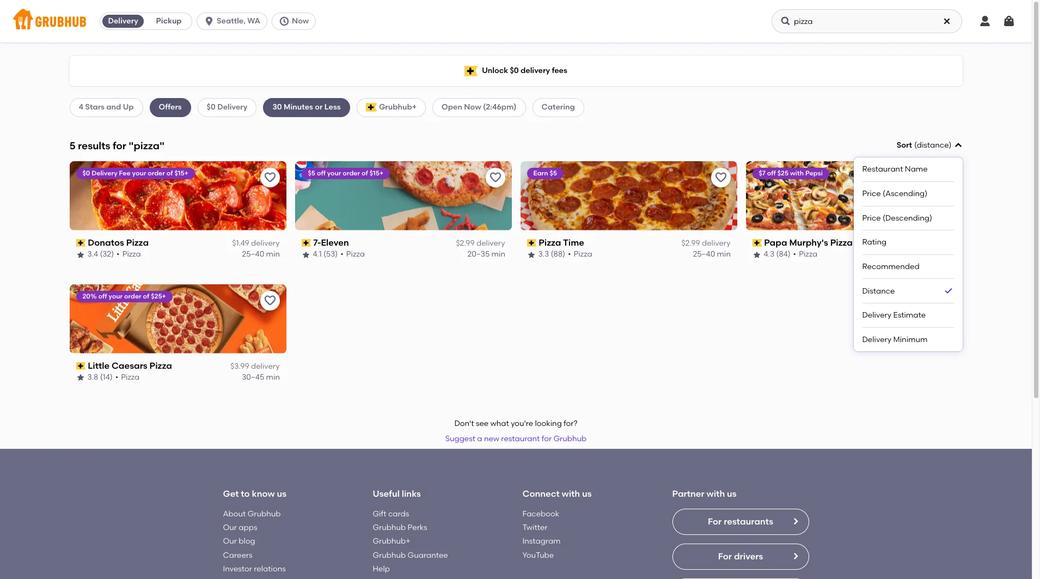 Task type: describe. For each thing, give the bounding box(es) containing it.
a
[[477, 434, 482, 444]]

save this restaurant button for little caesars pizza
[[260, 291, 280, 310]]

delivery button
[[100, 13, 146, 30]]

4.3 (84)
[[764, 250, 791, 259]]

• pizza for pizza time
[[568, 250, 593, 259]]

pizza inside the papa murphy's pizza link
[[831, 237, 853, 248]]

investor
[[223, 564, 252, 574]]

7-eleven logo image
[[295, 161, 512, 230]]

you're
[[511, 419, 533, 428]]

earn
[[534, 169, 548, 177]]

restaurant
[[501, 434, 540, 444]]

unlock
[[482, 66, 508, 75]]

• pizza for donatos pizza
[[117, 250, 141, 259]]

for restaurants
[[708, 516, 774, 527]]

$25+
[[151, 292, 166, 300]]

order for 7-eleven
[[343, 169, 360, 177]]

restaurants
[[724, 516, 774, 527]]

us for connect with us
[[582, 489, 592, 499]]

for inside suggest a new restaurant for grubhub button
[[542, 434, 552, 444]]

• pizza down papa murphy's pizza
[[794, 250, 818, 259]]

delivery for delivery estimate
[[863, 311, 892, 320]]

apps
[[239, 523, 257, 532]]

$1.49 delivery
[[232, 239, 280, 248]]

7-
[[313, 237, 321, 248]]

of for 7-eleven
[[362, 169, 368, 177]]

• for donatos pizza
[[117, 250, 120, 259]]

svg image inside now button
[[279, 16, 290, 27]]

30–45 for $3.99 delivery
[[242, 373, 264, 382]]

restaurant
[[863, 165, 904, 174]]

save this restaurant image for papa murphy's pizza
[[940, 171, 953, 184]]

$1.49
[[232, 239, 249, 248]]

star icon image for 7-eleven
[[302, 250, 310, 259]]

pizza right donatos
[[126, 237, 149, 248]]

min for 7-eleven
[[491, 250, 505, 259]]

1 $15+ from the left
[[175, 169, 188, 177]]

or
[[315, 103, 323, 112]]

7-eleven
[[313, 237, 349, 248]]

save this restaurant image for $2.99 delivery
[[715, 171, 728, 184]]

little caesars pizza
[[88, 360, 172, 371]]

know
[[252, 489, 275, 499]]

subscription pass image for little
[[76, 362, 86, 370]]

svg image inside field
[[954, 141, 963, 150]]

little caesars pizza logo image
[[69, 284, 286, 353]]

30–45 min for $3.99 delivery
[[242, 373, 280, 382]]

careers link
[[223, 551, 253, 560]]

grubhub down gift cards link
[[373, 523, 406, 532]]

partner with us
[[673, 489, 737, 499]]

(
[[915, 141, 917, 150]]

25–40 for donatos pizza
[[242, 250, 264, 259]]

useful links
[[373, 489, 421, 499]]

grubhub guarantee link
[[373, 551, 448, 560]]

cards
[[388, 509, 409, 519]]

twitter
[[523, 523, 548, 532]]

off for $3.99
[[98, 292, 107, 300]]

$0 delivery
[[207, 103, 248, 112]]

30
[[273, 103, 282, 112]]

what
[[491, 419, 509, 428]]

delivery for delivery minimum
[[863, 335, 892, 344]]

• right (84)
[[794, 250, 797, 259]]

$7
[[759, 169, 766, 177]]

investor relations link
[[223, 564, 286, 574]]

off for $2.99
[[317, 169, 326, 177]]

with for connect with us
[[562, 489, 580, 499]]

save this restaurant button for pizza time
[[711, 168, 731, 187]]

delivery estimate
[[863, 311, 926, 320]]

$7 off $25 with pepsi
[[759, 169, 823, 177]]

3.8 (14)
[[87, 373, 113, 382]]

• for 7-eleven
[[341, 250, 344, 259]]

4 stars and up
[[79, 103, 134, 112]]

gift cards link
[[373, 509, 409, 519]]

star icon image for little caesars pizza
[[76, 373, 85, 382]]

wa
[[247, 16, 260, 26]]

unlock $0 delivery fees
[[482, 66, 568, 75]]

min for little caesars pizza
[[266, 373, 280, 382]]

delivery left fee
[[92, 169, 117, 177]]

(88)
[[551, 250, 565, 259]]

grubhub+ inside gift cards grubhub perks grubhub+ grubhub guarantee help
[[373, 537, 411, 546]]

seattle,
[[217, 16, 246, 26]]

subscription pass image for papa
[[753, 239, 762, 247]]

0 vertical spatial for
[[113, 139, 126, 152]]

less
[[325, 103, 341, 112]]

20–35
[[467, 250, 490, 259]]

Search for food, convenience, alcohol... search field
[[772, 9, 963, 33]]

2 $15+ from the left
[[370, 169, 384, 177]]

svg image inside seattle, wa button
[[204, 16, 215, 27]]

20%
[[83, 292, 97, 300]]

help link
[[373, 564, 390, 574]]

connect with us
[[523, 489, 592, 499]]

pizza right caesars
[[150, 360, 172, 371]]

grubhub down grubhub+ link
[[373, 551, 406, 560]]

star icon image for donatos pizza
[[76, 250, 85, 259]]

5 results for "pizza" main content
[[0, 42, 1032, 579]]

30–45 min for papa murphy's pizza
[[918, 250, 956, 259]]

save this restaurant image for $3.99 delivery
[[263, 294, 276, 307]]

3.8
[[87, 373, 98, 382]]

connect
[[523, 489, 560, 499]]

open now (2:46pm)
[[442, 103, 517, 112]]

4.1 (53)
[[313, 250, 338, 259]]

3.3
[[539, 250, 549, 259]]

papa
[[764, 237, 788, 248]]

0 vertical spatial grubhub+
[[379, 103, 417, 112]]

main navigation navigation
[[0, 0, 1032, 42]]

2 horizontal spatial with
[[790, 169, 804, 177]]

get
[[223, 489, 239, 499]]

see
[[476, 419, 489, 428]]

don't see what you're looking for?
[[455, 419, 578, 428]]

delivery for 7-eleven
[[477, 239, 505, 248]]

pizza time
[[539, 237, 585, 248]]

$0 for $0 delivery
[[207, 103, 216, 112]]

min for donatos pizza
[[266, 250, 280, 259]]

minimum
[[894, 335, 928, 344]]

sort ( distance )
[[897, 141, 952, 150]]

30 minutes or less
[[273, 103, 341, 112]]

$2.99 delivery for 7-eleven
[[456, 239, 505, 248]]

murphy's
[[790, 237, 829, 248]]

distance
[[917, 141, 949, 150]]

for?
[[564, 419, 578, 428]]

4.1
[[313, 250, 322, 259]]

(32)
[[100, 250, 114, 259]]

links
[[402, 489, 421, 499]]

$2.99 delivery for pizza time
[[682, 239, 731, 248]]

suggest a new restaurant for grubhub
[[446, 434, 587, 444]]

don't
[[455, 419, 474, 428]]

25–40 min for pizza time
[[693, 250, 731, 259]]

$5 off your order of $15+
[[308, 169, 384, 177]]

subscription pass image for 7-eleven
[[302, 239, 311, 247]]

20–35 min
[[467, 250, 505, 259]]



Task type: vqa. For each thing, say whether or not it's contained in the screenshot.


Task type: locate. For each thing, give the bounding box(es) containing it.
1 horizontal spatial $2.99 delivery
[[682, 239, 731, 248]]

guarantee
[[408, 551, 448, 560]]

delivery down distance
[[863, 311, 892, 320]]

grubhub plus flag logo image for unlock $0 delivery fees
[[465, 66, 478, 76]]

4
[[79, 103, 83, 112]]

our down about
[[223, 523, 237, 532]]

grubhub plus flag logo image right less
[[366, 103, 377, 112]]

list box
[[863, 158, 954, 352]]

0 vertical spatial 30–45
[[918, 250, 941, 259]]

25–40
[[242, 250, 264, 259], [693, 250, 715, 259]]

catering
[[542, 103, 575, 112]]

off
[[317, 169, 326, 177], [768, 169, 776, 177], [98, 292, 107, 300]]

delivery for little caesars pizza
[[251, 362, 280, 371]]

1 vertical spatial subscription pass image
[[76, 362, 86, 370]]

$0 right offers
[[207, 103, 216, 112]]

sort
[[897, 141, 913, 150]]

star icon image left 3.3
[[527, 250, 536, 259]]

1 horizontal spatial $15+
[[370, 169, 384, 177]]

save this restaurant button for 7-eleven
[[486, 168, 505, 187]]

star icon image
[[76, 250, 85, 259], [302, 250, 310, 259], [527, 250, 536, 259], [753, 250, 761, 259], [76, 373, 85, 382]]

1 vertical spatial $0
[[207, 103, 216, 112]]

$25
[[778, 169, 789, 177]]

0 vertical spatial our
[[223, 523, 237, 532]]

pizza right murphy's
[[831, 237, 853, 248]]

papa murphy's pizza
[[764, 237, 853, 248]]

seattle, wa
[[217, 16, 260, 26]]

gift
[[373, 509, 387, 519]]

2 horizontal spatial your
[[327, 169, 341, 177]]

about grubhub our apps our blog careers investor relations
[[223, 509, 286, 574]]

pizza time logo image
[[521, 161, 737, 230]]

grubhub+ link
[[373, 537, 411, 546]]

pizza down eleven
[[346, 250, 365, 259]]

1 horizontal spatial for
[[542, 434, 552, 444]]

donatos pizza
[[88, 237, 149, 248]]

grubhub down for? at the right of the page
[[554, 434, 587, 444]]

none field containing sort
[[854, 140, 963, 352]]

2 subscription pass image from the left
[[302, 239, 311, 247]]

0 horizontal spatial $2.99 delivery
[[456, 239, 505, 248]]

• right (88)
[[568, 250, 571, 259]]

star icon image left '3.4'
[[76, 250, 85, 259]]

0 horizontal spatial subscription pass image
[[76, 239, 86, 247]]

pizza up 3.3 (88)
[[539, 237, 561, 248]]

subscription pass image for pizza time
[[527, 239, 537, 247]]

min left 4.3
[[717, 250, 731, 259]]

$0 delivery fee your order of $15+
[[83, 169, 188, 177]]

0 vertical spatial price
[[863, 189, 881, 198]]

estimate
[[894, 311, 926, 320]]

now button
[[272, 13, 320, 30]]

1 vertical spatial 30–45
[[242, 373, 264, 382]]

pizza down little caesars pizza
[[121, 373, 140, 382]]

right image
[[791, 552, 800, 560]]

$5
[[308, 169, 315, 177], [550, 169, 557, 177]]

subscription pass image
[[76, 239, 86, 247], [302, 239, 311, 247], [527, 239, 537, 247]]

1 vertical spatial grubhub+
[[373, 537, 411, 546]]

pizza down donatos pizza
[[122, 250, 141, 259]]

1 horizontal spatial 25–40
[[693, 250, 715, 259]]

30–45 min up check icon
[[918, 250, 956, 259]]

2 $2.99 delivery from the left
[[682, 239, 731, 248]]

min
[[266, 250, 280, 259], [491, 250, 505, 259], [717, 250, 731, 259], [943, 250, 956, 259], [266, 373, 280, 382]]

0 horizontal spatial $2.99
[[456, 239, 475, 248]]

price for price (descending)
[[863, 213, 881, 223]]

• pizza for 7-eleven
[[341, 250, 365, 259]]

3.4 (32)
[[87, 250, 114, 259]]

$0 right unlock at top left
[[510, 66, 519, 75]]

1 $2.99 from the left
[[456, 239, 475, 248]]

1 horizontal spatial subscription pass image
[[753, 239, 762, 247]]

subscription pass image left 7-
[[302, 239, 311, 247]]

• for pizza time
[[568, 250, 571, 259]]

pickup
[[156, 16, 182, 26]]

now inside button
[[292, 16, 309, 26]]

min down $3.99 delivery
[[266, 373, 280, 382]]

delivery left 30
[[217, 103, 248, 112]]

careers
[[223, 551, 253, 560]]

1 horizontal spatial grubhub plus flag logo image
[[465, 66, 478, 76]]

1 horizontal spatial us
[[582, 489, 592, 499]]

youtube link
[[523, 551, 554, 560]]

grubhub inside about grubhub our apps our blog careers investor relations
[[248, 509, 281, 519]]

2 $5 from the left
[[550, 169, 557, 177]]

2 vertical spatial $0
[[83, 169, 90, 177]]

svg image
[[1003, 15, 1016, 28], [279, 16, 290, 27]]

us for partner with us
[[727, 489, 737, 499]]

(14)
[[100, 373, 113, 382]]

0 horizontal spatial us
[[277, 489, 287, 499]]

subscription pass image
[[753, 239, 762, 247], [76, 362, 86, 370]]

subscription pass image for donatos pizza
[[76, 239, 86, 247]]

name
[[905, 165, 928, 174]]

star icon image left 4.3
[[753, 250, 761, 259]]

min up check icon
[[943, 250, 956, 259]]

min right the '20–35'
[[491, 250, 505, 259]]

0 vertical spatial now
[[292, 16, 309, 26]]

2 our from the top
[[223, 537, 237, 546]]

donatos pizza logo image
[[69, 161, 286, 230]]

up
[[123, 103, 134, 112]]

save this restaurant image
[[489, 171, 502, 184]]

star icon image left 4.1
[[302, 250, 310, 259]]

1 25–40 from the left
[[242, 250, 264, 259]]

fees
[[552, 66, 568, 75]]

list box inside 5 results for "pizza" main content
[[863, 158, 954, 352]]

0 horizontal spatial of
[[143, 292, 149, 300]]

check icon image
[[943, 286, 954, 297]]

grubhub plus flag logo image
[[465, 66, 478, 76], [366, 103, 377, 112]]

1 price from the top
[[863, 189, 881, 198]]

delivery for donatos pizza
[[251, 239, 280, 248]]

your for little caesars pizza
[[109, 292, 123, 300]]

2 horizontal spatial off
[[768, 169, 776, 177]]

right image
[[791, 517, 800, 526]]

0 horizontal spatial with
[[562, 489, 580, 499]]

us right connect
[[582, 489, 592, 499]]

stars
[[85, 103, 105, 112]]

grubhub inside button
[[554, 434, 587, 444]]

5 results for "pizza"
[[69, 139, 165, 152]]

list box containing restaurant name
[[863, 158, 954, 352]]

order for little caesars pizza
[[124, 292, 142, 300]]

us up the for restaurants
[[727, 489, 737, 499]]

2 us from the left
[[582, 489, 592, 499]]

0 vertical spatial $0
[[510, 66, 519, 75]]

None field
[[854, 140, 963, 352]]

suggest a new restaurant for grubhub button
[[441, 429, 592, 449]]

(ascending)
[[883, 189, 928, 198]]

2 25–40 min from the left
[[693, 250, 731, 259]]

blog
[[239, 537, 255, 546]]

us
[[277, 489, 287, 499], [582, 489, 592, 499], [727, 489, 737, 499]]

open
[[442, 103, 462, 112]]

1 vertical spatial for
[[718, 551, 732, 562]]

save this restaurant image
[[263, 171, 276, 184], [715, 171, 728, 184], [940, 171, 953, 184], [263, 294, 276, 307]]

0 horizontal spatial off
[[98, 292, 107, 300]]

• pizza down caesars
[[115, 373, 140, 382]]

1 horizontal spatial of
[[167, 169, 173, 177]]

grubhub plus flag logo image for grubhub+
[[366, 103, 377, 112]]

seattle, wa button
[[197, 13, 272, 30]]

3.4
[[87, 250, 98, 259]]

for
[[113, 139, 126, 152], [542, 434, 552, 444]]

1 our from the top
[[223, 523, 237, 532]]

pizza down 'time'
[[574, 250, 593, 259]]

30–45 up recommended
[[918, 250, 941, 259]]

0 horizontal spatial $5
[[308, 169, 315, 177]]

grubhub+
[[379, 103, 417, 112], [373, 537, 411, 546]]

1 horizontal spatial $2.99
[[682, 239, 700, 248]]

star icon image left 3.8
[[76, 373, 85, 382]]

subscription pass image inside the papa murphy's pizza link
[[753, 239, 762, 247]]

• for little caesars pizza
[[115, 373, 118, 382]]

instagram link
[[523, 537, 561, 546]]

for for for drivers
[[718, 551, 732, 562]]

2 $2.99 from the left
[[682, 239, 700, 248]]

0 vertical spatial subscription pass image
[[753, 239, 762, 247]]

price (descending)
[[863, 213, 933, 223]]

relations
[[254, 564, 286, 574]]

• pizza for little caesars pizza
[[115, 373, 140, 382]]

1 horizontal spatial now
[[464, 103, 481, 112]]

1 vertical spatial our
[[223, 537, 237, 546]]

3 us from the left
[[727, 489, 737, 499]]

1 horizontal spatial 25–40 min
[[693, 250, 731, 259]]

save this restaurant button
[[260, 168, 280, 187], [486, 168, 505, 187], [711, 168, 731, 187], [937, 168, 956, 187], [260, 291, 280, 310]]

for for for restaurants
[[708, 516, 722, 527]]

1 vertical spatial 30–45 min
[[242, 373, 280, 382]]

0 horizontal spatial 30–45 min
[[242, 373, 280, 382]]

grubhub+ down the grubhub perks link
[[373, 537, 411, 546]]

caesars
[[112, 360, 147, 371]]

2 price from the top
[[863, 213, 881, 223]]

us right know
[[277, 489, 287, 499]]

0 horizontal spatial $0
[[83, 169, 90, 177]]

• pizza down 'time'
[[568, 250, 593, 259]]

1 horizontal spatial 30–45 min
[[918, 250, 956, 259]]

new
[[484, 434, 500, 444]]

$0 for $0 delivery fee your order of $15+
[[83, 169, 90, 177]]

get to know us
[[223, 489, 287, 499]]

3.3 (88)
[[539, 250, 565, 259]]

25–40 min for donatos pizza
[[242, 250, 280, 259]]

30–45 for papa murphy's pizza
[[918, 250, 941, 259]]

save this restaurant image for $1.49 delivery
[[263, 171, 276, 184]]

1 vertical spatial now
[[464, 103, 481, 112]]

for right results
[[113, 139, 126, 152]]

4.3
[[764, 250, 775, 259]]

for drivers
[[718, 551, 763, 562]]

1 $2.99 delivery from the left
[[456, 239, 505, 248]]

instagram
[[523, 537, 561, 546]]

delivery
[[108, 16, 138, 26], [217, 103, 248, 112], [92, 169, 117, 177], [863, 311, 892, 320], [863, 335, 892, 344]]

• pizza down eleven
[[341, 250, 365, 259]]

price down restaurant
[[863, 189, 881, 198]]

for down looking at the right of the page
[[542, 434, 552, 444]]

delivery for pizza time
[[702, 239, 731, 248]]

2 horizontal spatial of
[[362, 169, 368, 177]]

min for pizza time
[[717, 250, 731, 259]]

1 $5 from the left
[[308, 169, 315, 177]]

for restaurants link
[[673, 509, 809, 535]]

price up rating
[[863, 213, 881, 223]]

your
[[132, 169, 146, 177], [327, 169, 341, 177], [109, 292, 123, 300]]

for left the drivers
[[718, 551, 732, 562]]

distance option
[[863, 279, 954, 304]]

25–40 for pizza time
[[693, 250, 715, 259]]

1 horizontal spatial off
[[317, 169, 326, 177]]

our up careers
[[223, 537, 237, 546]]

• pizza down donatos pizza
[[117, 250, 141, 259]]

your for 7-eleven
[[327, 169, 341, 177]]

offers
[[159, 103, 182, 112]]

1 horizontal spatial your
[[132, 169, 146, 177]]

pepsi
[[806, 169, 823, 177]]

0 vertical spatial for
[[708, 516, 722, 527]]

subscription pass image left little
[[76, 362, 86, 370]]

delivery minimum
[[863, 335, 928, 344]]

2 horizontal spatial order
[[343, 169, 360, 177]]

(84)
[[777, 250, 791, 259]]

2 horizontal spatial us
[[727, 489, 737, 499]]

star icon image for pizza time
[[527, 250, 536, 259]]

facebook twitter instagram youtube
[[523, 509, 561, 560]]

subscription pass image left the papa
[[753, 239, 762, 247]]

2 horizontal spatial $0
[[510, 66, 519, 75]]

1 horizontal spatial svg image
[[1003, 15, 1016, 28]]

$2.99 for 7-eleven
[[456, 239, 475, 248]]

with right partner
[[707, 489, 725, 499]]

1 horizontal spatial with
[[707, 489, 725, 499]]

• right (14)
[[115, 373, 118, 382]]

1 subscription pass image from the left
[[76, 239, 86, 247]]

1 vertical spatial price
[[863, 213, 881, 223]]

looking
[[535, 419, 562, 428]]

papa murphy's pizza logo image
[[746, 161, 963, 230]]

grubhub plus flag logo image left unlock at top left
[[465, 66, 478, 76]]

with right $25
[[790, 169, 804, 177]]

now right wa
[[292, 16, 309, 26]]

$2.99 for pizza time
[[682, 239, 700, 248]]

help
[[373, 564, 390, 574]]

off for papa
[[768, 169, 776, 177]]

30–45 down $3.99 delivery
[[242, 373, 264, 382]]

now inside 5 results for "pizza" main content
[[464, 103, 481, 112]]

0 horizontal spatial grubhub plus flag logo image
[[366, 103, 377, 112]]

to
[[241, 489, 250, 499]]

min down '$1.49 delivery'
[[266, 250, 280, 259]]

facebook link
[[523, 509, 560, 519]]

delivery for delivery
[[108, 16, 138, 26]]

0 vertical spatial 30–45 min
[[918, 250, 956, 259]]

1 vertical spatial for
[[542, 434, 552, 444]]

pizza down papa murphy's pizza
[[799, 250, 818, 259]]

delivery left pickup
[[108, 16, 138, 26]]

0 horizontal spatial 30–45
[[242, 373, 264, 382]]

pickup button
[[146, 13, 192, 30]]

1 horizontal spatial order
[[148, 169, 165, 177]]

0 horizontal spatial $15+
[[175, 169, 188, 177]]

now right open
[[464, 103, 481, 112]]

0 horizontal spatial order
[[124, 292, 142, 300]]

1 25–40 min from the left
[[242, 250, 280, 259]]

1 horizontal spatial $5
[[550, 169, 557, 177]]

subscription pass image left donatos
[[76, 239, 86, 247]]

• right (32)
[[117, 250, 120, 259]]

svg image
[[979, 15, 992, 28], [204, 16, 215, 27], [781, 16, 792, 27], [943, 17, 952, 26], [954, 141, 963, 150]]

for down partner with us
[[708, 516, 722, 527]]

gift cards grubhub perks grubhub+ grubhub guarantee help
[[373, 509, 448, 574]]

2 25–40 from the left
[[693, 250, 715, 259]]

none field inside 5 results for "pizza" main content
[[854, 140, 963, 352]]

1 vertical spatial grubhub plus flag logo image
[[366, 103, 377, 112]]

0 horizontal spatial 25–40
[[242, 250, 264, 259]]

delivery down 'delivery estimate'
[[863, 335, 892, 344]]

papa murphy's pizza link
[[753, 237, 956, 249]]

about grubhub link
[[223, 509, 281, 519]]

little
[[88, 360, 110, 371]]

2 horizontal spatial subscription pass image
[[527, 239, 537, 247]]

• right (53)
[[341, 250, 344, 259]]

price
[[863, 189, 881, 198], [863, 213, 881, 223]]

grubhub+ left open
[[379, 103, 417, 112]]

0 horizontal spatial svg image
[[279, 16, 290, 27]]

price for price (ascending)
[[863, 189, 881, 198]]

of for little caesars pizza
[[143, 292, 149, 300]]

30–45
[[918, 250, 941, 259], [242, 373, 264, 382]]

$2.99
[[456, 239, 475, 248], [682, 239, 700, 248]]

1 horizontal spatial 30–45
[[918, 250, 941, 259]]

1 horizontal spatial subscription pass image
[[302, 239, 311, 247]]

0 vertical spatial grubhub plus flag logo image
[[465, 66, 478, 76]]

0 horizontal spatial now
[[292, 16, 309, 26]]

0 horizontal spatial your
[[109, 292, 123, 300]]

0 horizontal spatial 25–40 min
[[242, 250, 280, 259]]

$3.99
[[231, 362, 249, 371]]

with right connect
[[562, 489, 580, 499]]

drivers
[[734, 551, 763, 562]]

1 us from the left
[[277, 489, 287, 499]]

$3.99 delivery
[[231, 362, 280, 371]]

grubhub down know
[[248, 509, 281, 519]]

30–45 min down $3.99 delivery
[[242, 373, 280, 382]]

grubhub perks link
[[373, 523, 428, 532]]

with for partner with us
[[707, 489, 725, 499]]

rating
[[863, 238, 887, 247]]

and
[[106, 103, 121, 112]]

delivery inside button
[[108, 16, 138, 26]]

$0 down results
[[83, 169, 90, 177]]

subscription pass image left "pizza time"
[[527, 239, 537, 247]]

1 horizontal spatial $0
[[207, 103, 216, 112]]

save this restaurant button for donatos pizza
[[260, 168, 280, 187]]

3 subscription pass image from the left
[[527, 239, 537, 247]]

0 horizontal spatial subscription pass image
[[76, 362, 86, 370]]

partner
[[673, 489, 705, 499]]

0 horizontal spatial for
[[113, 139, 126, 152]]



